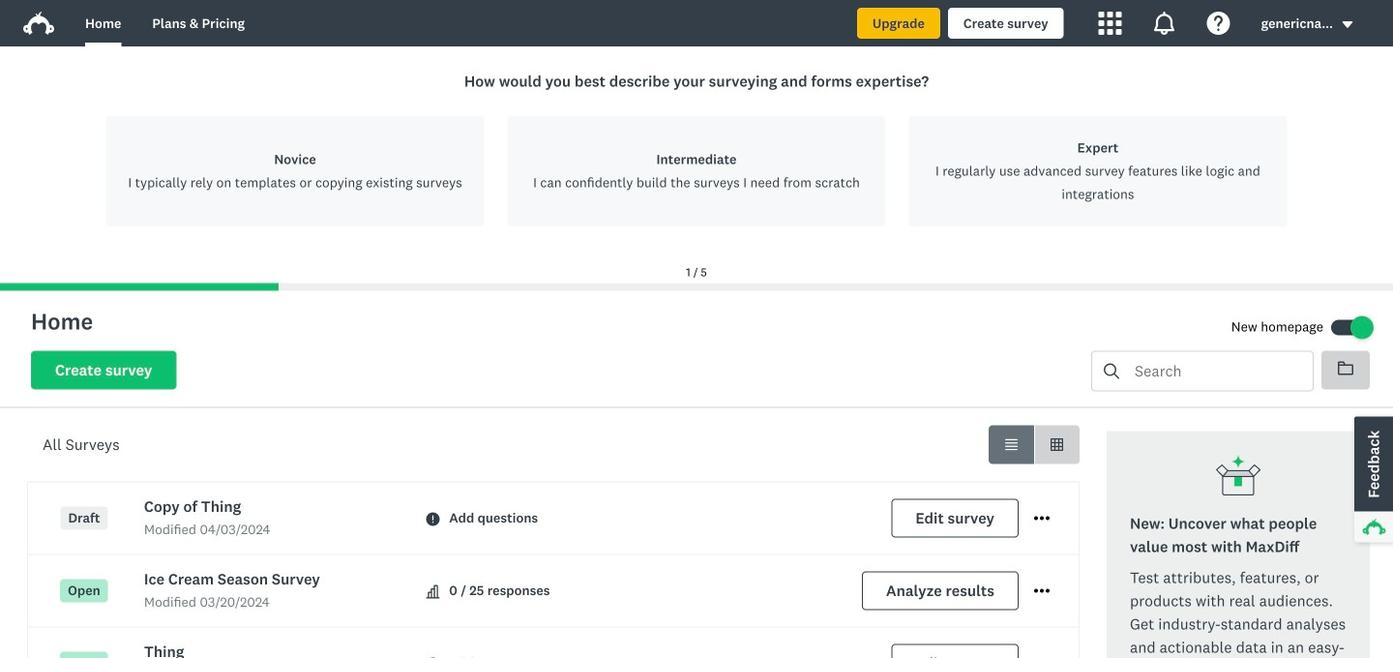 Task type: vqa. For each thing, say whether or not it's contained in the screenshot.
help icon
yes



Task type: describe. For each thing, give the bounding box(es) containing it.
1 open menu image from the top
[[1035, 511, 1050, 526]]

response count image
[[426, 585, 440, 599]]

help icon image
[[1207, 12, 1231, 35]]

3 open menu image from the top
[[1035, 583, 1050, 599]]

search image
[[1104, 363, 1120, 379]]

search image
[[1104, 363, 1120, 379]]

warning image
[[426, 512, 440, 526]]



Task type: locate. For each thing, give the bounding box(es) containing it.
group
[[989, 425, 1080, 464]]

dropdown arrow icon image
[[1341, 18, 1355, 31], [1343, 21, 1353, 28]]

2 open menu image from the top
[[1035, 517, 1050, 520]]

dialog
[[0, 46, 1394, 291]]

2 brand logo image from the top
[[23, 12, 54, 35]]

Search text field
[[1120, 352, 1313, 390]]

max diff icon image
[[1216, 454, 1262, 501]]

open menu image
[[1035, 511, 1050, 526], [1035, 517, 1050, 520], [1035, 583, 1050, 599], [1035, 589, 1050, 593]]

products icon image
[[1099, 12, 1122, 35], [1099, 12, 1122, 35]]

1 brand logo image from the top
[[23, 8, 54, 39]]

notification center icon image
[[1153, 12, 1177, 35]]

brand logo image
[[23, 8, 54, 39], [23, 12, 54, 35]]

1 folders image from the top
[[1338, 360, 1354, 376]]

4 open menu image from the top
[[1035, 589, 1050, 593]]

response count image
[[426, 585, 440, 599]]

folders image
[[1338, 360, 1354, 376], [1338, 361, 1354, 375]]

2 folders image from the top
[[1338, 361, 1354, 375]]



